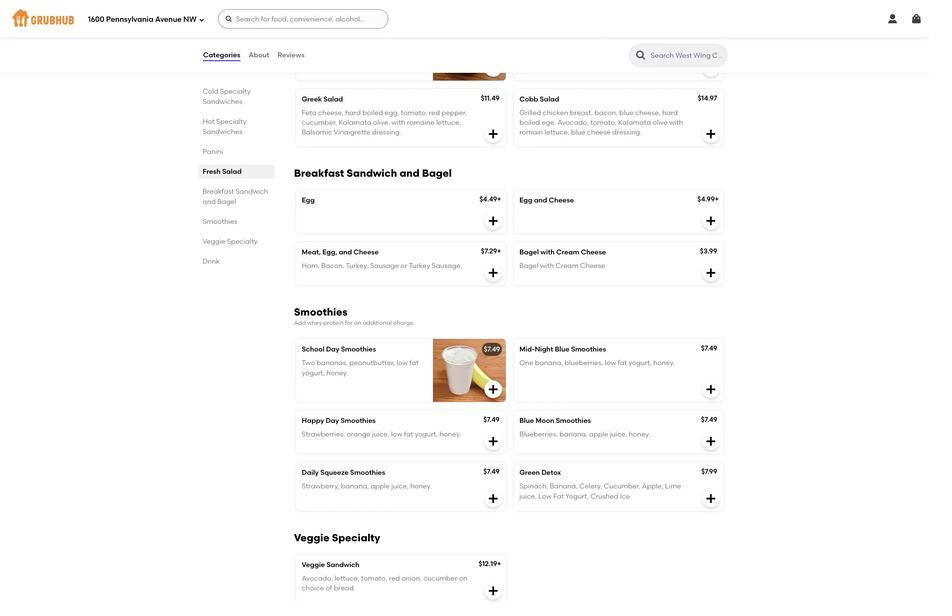Task type: vqa. For each thing, say whether or not it's contained in the screenshot.
Turkey
yes



Task type: locate. For each thing, give the bounding box(es) containing it.
1 hard from the left
[[345, 109, 361, 117]]

cucumber, up vinaigrette.
[[572, 37, 607, 46]]

svg image
[[887, 13, 899, 25], [911, 13, 923, 25], [488, 62, 499, 74], [488, 267, 499, 279], [705, 267, 717, 279], [488, 493, 499, 505], [705, 493, 717, 505], [488, 586, 499, 597]]

0 horizontal spatial egg
[[302, 196, 315, 204]]

$7.49 for strawberry, banana, apple juice, honey.
[[484, 468, 500, 476]]

kalamata
[[339, 119, 372, 127], [618, 119, 651, 127]]

+ for $4.49 +
[[497, 195, 501, 204]]

+
[[497, 195, 501, 204], [715, 195, 719, 204], [497, 247, 501, 256], [497, 560, 501, 569]]

caesar up shredded
[[302, 24, 326, 32]]

1 vertical spatial banana,
[[560, 431, 588, 439]]

0 horizontal spatial veggie specialty
[[203, 238, 258, 246]]

caesar
[[302, 24, 326, 32], [302, 57, 326, 65]]

veggie specialty up the veggie sandwich
[[294, 532, 380, 544]]

1 horizontal spatial red
[[429, 109, 440, 117]]

red left onion,
[[389, 575, 400, 583]]

2 vertical spatial romaine
[[407, 119, 435, 127]]

1 horizontal spatial avocado,
[[558, 119, 589, 127]]

sandwiches down the hot
[[203, 128, 242, 136]]

sandwiches inside hot specialty sandwiches
[[203, 128, 242, 136]]

low for blueberries,
[[605, 359, 616, 368]]

additional
[[363, 320, 392, 326]]

blue right bacon,
[[620, 109, 634, 117]]

2 egg from the left
[[520, 196, 533, 204]]

veggie specialty down smoothies tab
[[203, 238, 258, 246]]

caesar down croutons,
[[302, 57, 326, 65]]

detox
[[542, 469, 561, 477]]

low inside the two bananas, peanutbutter, low fat yogurt, honey.
[[397, 359, 408, 368]]

$7.49 for blueberries, banana, apple juice, honey.
[[701, 416, 718, 424]]

0 vertical spatial avocado,
[[558, 119, 589, 127]]

sandwiches inside cold specialty sandwiches
[[203, 98, 242, 106]]

1 vertical spatial caesar
[[302, 57, 326, 65]]

0 horizontal spatial boiled
[[363, 109, 383, 117]]

1 vertical spatial day
[[326, 417, 339, 425]]

0 horizontal spatial apple
[[371, 483, 390, 491]]

hard up vinaigrette in the top of the page
[[345, 109, 361, 117]]

0 vertical spatial red
[[429, 109, 440, 117]]

1 vertical spatial cucumber,
[[302, 119, 337, 127]]

breakfast down 'balsamic'
[[294, 167, 344, 179]]

onion,
[[402, 575, 422, 583]]

strawberry,
[[302, 483, 340, 491]]

low for peanutbutter,
[[397, 359, 408, 368]]

kalamata up vinaigrette in the top of the page
[[339, 119, 372, 127]]

cheese, down greek salad on the top of page
[[318, 109, 344, 117]]

dressing. down parmesan,
[[328, 57, 357, 65]]

tomato, inside avocado, lettuce, tomato, red onion, cucumber on choice of bread.
[[361, 575, 387, 583]]

smoothies up whey
[[294, 306, 348, 318]]

bagel inside tab
[[217, 198, 236, 206]]

0 horizontal spatial breakfast
[[203, 188, 234, 196]]

0 vertical spatial breakfast sandwich and bagel
[[294, 167, 452, 179]]

1 sandwiches from the top
[[203, 98, 242, 106]]

dressing. right cheese
[[613, 129, 642, 137]]

1 vertical spatial blue
[[520, 417, 534, 425]]

tomato, right egg,
[[401, 109, 427, 117]]

fresh salad tab
[[203, 167, 271, 177]]

0 horizontal spatial blue
[[520, 417, 534, 425]]

salad for cobb salad
[[540, 95, 559, 103]]

honey. inside the two bananas, peanutbutter, low fat yogurt, honey.
[[327, 369, 348, 378]]

$7.49
[[701, 345, 718, 353], [484, 346, 500, 354], [484, 416, 500, 424], [701, 416, 718, 424], [484, 468, 500, 476]]

1 horizontal spatial blue
[[620, 109, 634, 117]]

1 vertical spatial tomato,
[[591, 119, 617, 127]]

banana, down blue moon smoothies
[[560, 431, 588, 439]]

meat,
[[302, 248, 321, 256]]

sandwich up bread.
[[327, 561, 360, 570]]

0 horizontal spatial yogurt,
[[302, 369, 325, 378]]

avocado, lettuce, tomato, red onion, cucumber on choice of bread.
[[302, 575, 468, 593]]

0 horizontal spatial romaine
[[350, 47, 377, 55]]

hard
[[345, 109, 361, 117], [663, 109, 678, 117]]

1 vertical spatial breakfast
[[203, 188, 234, 196]]

banana,
[[535, 359, 563, 368], [560, 431, 588, 439], [341, 483, 369, 491]]

1 horizontal spatial apple
[[589, 431, 609, 439]]

1 caesar from the top
[[302, 24, 326, 32]]

turkey,
[[346, 262, 369, 270]]

2 horizontal spatial romaine
[[624, 37, 652, 46]]

0 horizontal spatial cucumber,
[[302, 119, 337, 127]]

sandwiches down the cold
[[203, 98, 242, 106]]

0 horizontal spatial cheese,
[[318, 109, 344, 117]]

veggie sandwich
[[302, 561, 360, 570]]

+ for $7.29 +
[[497, 247, 501, 256]]

lettuce, inside tomato, carrot, cucumber, with romaine lettuce, balsamic vinaigrette.
[[654, 37, 679, 46]]

egg,
[[385, 109, 399, 117]]

2 kalamata from the left
[[618, 119, 651, 127]]

fat inside the two bananas, peanutbutter, low fat yogurt, honey.
[[410, 359, 419, 368]]

0 vertical spatial cucumber,
[[572, 37, 607, 46]]

2 vertical spatial tomato,
[[361, 575, 387, 583]]

+ for $4.99 +
[[715, 195, 719, 204]]

cucumber, up 'balsamic'
[[302, 119, 337, 127]]

0 horizontal spatial red
[[389, 575, 400, 583]]

2 horizontal spatial tomato,
[[591, 119, 617, 127]]

1 vertical spatial yogurt,
[[302, 369, 325, 378]]

red inside "feta cheese, hard boiled egg, tomato, red pepper, cucumber, kalamata olive, with romaine lettuce, balsamic vinaigrette dressing."
[[429, 109, 440, 117]]

1 horizontal spatial dressing.
[[372, 129, 401, 137]]

veggie specialty inside tab
[[203, 238, 258, 246]]

salad right greek at the left top of page
[[324, 95, 343, 103]]

shredded parmesan, house croutons, with romaine lettuce, caesar dressing.
[[302, 37, 404, 65]]

yogurt, inside the two bananas, peanutbutter, low fat yogurt, honey.
[[302, 369, 325, 378]]

protein
[[323, 320, 344, 326]]

dressing. down olive,
[[372, 129, 401, 137]]

1 vertical spatial breakfast sandwich and bagel
[[203, 188, 268, 206]]

0 horizontal spatial kalamata
[[339, 119, 372, 127]]

yogurt,
[[566, 493, 589, 501]]

1 horizontal spatial boiled
[[520, 119, 540, 127]]

1 vertical spatial blue
[[571, 129, 586, 137]]

day up strawberries, on the bottom of the page
[[326, 417, 339, 425]]

$3.99
[[700, 247, 718, 256]]

blueberries,
[[520, 431, 558, 439]]

crushed
[[591, 493, 619, 501]]

0 horizontal spatial blue
[[571, 129, 586, 137]]

low right orange
[[391, 431, 402, 439]]

green detox
[[520, 469, 561, 477]]

apple down blue moon smoothies
[[589, 431, 609, 439]]

strawberries,
[[302, 431, 345, 439]]

0 vertical spatial caesar
[[302, 24, 326, 32]]

squeeze
[[320, 469, 349, 477]]

0 vertical spatial blue
[[555, 346, 570, 354]]

cucumber, inside "feta cheese, hard boiled egg, tomato, red pepper, cucumber, kalamata olive, with romaine lettuce, balsamic vinaigrette dressing."
[[302, 119, 337, 127]]

1 vertical spatial sandwich
[[236, 188, 268, 196]]

lettuce, down house
[[379, 47, 404, 55]]

low
[[539, 493, 552, 501]]

salad up chicken
[[540, 95, 559, 103]]

bacon,
[[595, 109, 618, 117]]

$7.99
[[702, 468, 718, 476]]

specialty for cold specialty sandwiches tab
[[220, 88, 251, 96]]

0 vertical spatial tomato,
[[401, 109, 427, 117]]

smoothies inside tab
[[203, 218, 237, 226]]

and
[[400, 167, 420, 179], [534, 196, 547, 204], [203, 198, 216, 206], [339, 248, 352, 256]]

bagel with cream cheese
[[520, 248, 606, 256], [520, 262, 605, 270]]

specialty inside cold specialty sandwiches
[[220, 88, 251, 96]]

red left pepper,
[[429, 109, 440, 117]]

1 vertical spatial veggie
[[294, 532, 330, 544]]

blue down breast,
[[571, 129, 586, 137]]

0 vertical spatial yogurt,
[[629, 359, 652, 368]]

0 vertical spatial veggie specialty
[[203, 238, 258, 246]]

specialty right the cold
[[220, 88, 251, 96]]

0 horizontal spatial avocado,
[[302, 575, 333, 583]]

breakfast sandwich and bagel down vinaigrette in the top of the page
[[294, 167, 452, 179]]

low right blueberries,
[[605, 359, 616, 368]]

breakfast down fresh salad
[[203, 188, 234, 196]]

lettuce,
[[654, 37, 679, 46], [379, 47, 404, 55], [436, 119, 461, 127], [545, 129, 570, 137], [335, 575, 360, 583]]

fat for peanutbutter,
[[410, 359, 419, 368]]

smoothies up veggie specialty tab
[[203, 218, 237, 226]]

cucumber,
[[604, 483, 641, 491]]

dressing. inside "feta cheese, hard boiled egg, tomato, red pepper, cucumber, kalamata olive, with romaine lettuce, balsamic vinaigrette dressing."
[[372, 129, 401, 137]]

1 horizontal spatial breakfast sandwich and bagel
[[294, 167, 452, 179]]

veggie up the veggie sandwich
[[294, 532, 330, 544]]

romaine
[[624, 37, 652, 46], [350, 47, 377, 55], [407, 119, 435, 127]]

specialty inside hot specialty sandwiches
[[216, 118, 247, 126]]

sandwiches for cold
[[203, 98, 242, 106]]

cold specialty sandwiches
[[203, 88, 251, 106]]

1 horizontal spatial tomato,
[[401, 109, 427, 117]]

0 vertical spatial banana,
[[535, 359, 563, 368]]

lettuce, inside avocado, lettuce, tomato, red onion, cucumber on choice of bread.
[[335, 575, 360, 583]]

0 vertical spatial breakfast
[[294, 167, 344, 179]]

salad inside tab
[[222, 168, 242, 176]]

day for happy
[[326, 417, 339, 425]]

salad up parmesan,
[[328, 24, 347, 32]]

specialty
[[220, 88, 251, 96], [216, 118, 247, 126], [227, 238, 258, 246], [332, 532, 380, 544]]

boiled up olive,
[[363, 109, 383, 117]]

breakfast sandwich and bagel
[[294, 167, 452, 179], [203, 188, 268, 206]]

avocado, down breast,
[[558, 119, 589, 127]]

lettuce, down pepper,
[[436, 119, 461, 127]]

avenue
[[155, 15, 182, 24]]

with inside grilled chicken breast, bacon, blue cheese, hard boiled ege. avocado, tomato, kalamata olive with romain lettuce, blue cheese dressing.
[[670, 119, 683, 127]]

hard up olive in the right of the page
[[663, 109, 678, 117]]

1 vertical spatial bagel with cream cheese
[[520, 262, 605, 270]]

veggie up choice
[[302, 561, 325, 570]]

lettuce, down ege.
[[545, 129, 570, 137]]

1 egg from the left
[[302, 196, 315, 204]]

sandwich down fresh salad tab
[[236, 188, 268, 196]]

kalamata inside grilled chicken breast, bacon, blue cheese, hard boiled ege. avocado, tomato, kalamata olive with romain lettuce, blue cheese dressing.
[[618, 119, 651, 127]]

2 vertical spatial banana,
[[341, 483, 369, 491]]

egg,
[[323, 248, 337, 256]]

1 horizontal spatial cucumber,
[[572, 37, 607, 46]]

0 vertical spatial apple
[[589, 431, 609, 439]]

blue
[[620, 109, 634, 117], [571, 129, 586, 137]]

hard inside grilled chicken breast, bacon, blue cheese, hard boiled ege. avocado, tomato, kalamata olive with romain lettuce, blue cheese dressing.
[[663, 109, 678, 117]]

breakfast sandwich and bagel tab
[[203, 187, 271, 207]]

1 horizontal spatial breakfast
[[294, 167, 344, 179]]

egg for egg
[[302, 196, 315, 204]]

2 caesar from the top
[[302, 57, 326, 65]]

olive
[[653, 119, 668, 127]]

1 vertical spatial boiled
[[520, 119, 540, 127]]

2 vertical spatial yogurt,
[[415, 431, 438, 439]]

low
[[397, 359, 408, 368], [605, 359, 616, 368], [391, 431, 402, 439]]

2 sandwiches from the top
[[203, 128, 242, 136]]

1 vertical spatial romaine
[[350, 47, 377, 55]]

of
[[326, 585, 332, 593]]

lettuce, inside grilled chicken breast, bacon, blue cheese, hard boiled ege. avocado, tomato, kalamata olive with romain lettuce, blue cheese dressing.
[[545, 129, 570, 137]]

1 horizontal spatial cheese,
[[636, 109, 661, 117]]

0 vertical spatial veggie
[[203, 238, 225, 246]]

hot specialty sandwiches tab
[[203, 117, 271, 137]]

0 vertical spatial boiled
[[363, 109, 383, 117]]

grilled chicken breast, bacon, blue cheese, hard boiled ege. avocado, tomato, kalamata olive with romain lettuce, blue cheese dressing.
[[520, 109, 683, 137]]

Search West Wing Cafe - Penn Ave search field
[[650, 51, 724, 60]]

1 bagel with cream cheese from the top
[[520, 248, 606, 256]]

avocado,
[[558, 119, 589, 127], [302, 575, 333, 583]]

2 cheese, from the left
[[636, 109, 661, 117]]

school
[[302, 346, 325, 354]]

breakfast sandwich and bagel down fresh salad tab
[[203, 188, 268, 206]]

1 vertical spatial veggie specialty
[[294, 532, 380, 544]]

2 vertical spatial sandwich
[[327, 561, 360, 570]]

romaine up search icon
[[624, 37, 652, 46]]

low right peanutbutter,
[[397, 359, 408, 368]]

veggie
[[203, 238, 225, 246], [294, 532, 330, 544], [302, 561, 325, 570]]

1 horizontal spatial egg
[[520, 196, 533, 204]]

0 vertical spatial romaine
[[624, 37, 652, 46]]

tomato,
[[520, 37, 547, 46]]

cucumber,
[[572, 37, 607, 46], [302, 119, 337, 127]]

school day smoothies
[[302, 346, 376, 354]]

1 horizontal spatial romaine
[[407, 119, 435, 127]]

1 vertical spatial red
[[389, 575, 400, 583]]

cheese
[[549, 196, 574, 204], [354, 248, 379, 256], [581, 248, 606, 256], [580, 262, 605, 270]]

blue right night
[[555, 346, 570, 354]]

cucumber
[[424, 575, 458, 583]]

avocado, up choice
[[302, 575, 333, 583]]

0 horizontal spatial breakfast sandwich and bagel
[[203, 188, 268, 206]]

orange
[[347, 431, 371, 439]]

with inside tomato, carrot, cucumber, with romaine lettuce, balsamic vinaigrette.
[[609, 37, 623, 46]]

banana, down night
[[535, 359, 563, 368]]

svg image
[[225, 15, 233, 23], [199, 17, 204, 23], [705, 62, 717, 74], [488, 128, 499, 140], [705, 128, 717, 140], [488, 215, 499, 227], [705, 215, 717, 227], [488, 384, 499, 396], [705, 384, 717, 396], [488, 436, 499, 448], [705, 436, 717, 448]]

banana, down daily squeeze smoothies
[[341, 483, 369, 491]]

specialty down smoothies tab
[[227, 238, 258, 246]]

0 vertical spatial blue
[[620, 109, 634, 117]]

yogurt,
[[629, 359, 652, 368], [302, 369, 325, 378], [415, 431, 438, 439]]

honey. for strawberries, orange juice, low fat yogurt, honey.
[[440, 431, 461, 439]]

specialty right the hot
[[216, 118, 247, 126]]

boiled down grilled
[[520, 119, 540, 127]]

kalamata left olive in the right of the page
[[618, 119, 651, 127]]

fat
[[410, 359, 419, 368], [618, 359, 627, 368], [404, 431, 413, 439]]

romaine down parmesan,
[[350, 47, 377, 55]]

1 vertical spatial sandwiches
[[203, 128, 242, 136]]

salad
[[328, 24, 347, 32], [324, 95, 343, 103], [540, 95, 559, 103], [222, 168, 242, 176]]

1 horizontal spatial hard
[[663, 109, 678, 117]]

banana,
[[550, 483, 578, 491]]

veggie up drink
[[203, 238, 225, 246]]

1 horizontal spatial veggie specialty
[[294, 532, 380, 544]]

0 vertical spatial sandwich
[[347, 167, 397, 179]]

tomato, down bacon,
[[591, 119, 617, 127]]

0 horizontal spatial dressing.
[[328, 57, 357, 65]]

$4.49
[[480, 195, 497, 204]]

sandwich down vinaigrette in the top of the page
[[347, 167, 397, 179]]

2 bagel with cream cheese from the top
[[520, 262, 605, 270]]

boiled inside grilled chicken breast, bacon, blue cheese, hard boiled ege. avocado, tomato, kalamata olive with romain lettuce, blue cheese dressing.
[[520, 119, 540, 127]]

1 vertical spatial apple
[[371, 483, 390, 491]]

romain
[[520, 129, 543, 137]]

lettuce, up bread.
[[335, 575, 360, 583]]

mid-night blue smoothies
[[520, 346, 606, 354]]

1 kalamata from the left
[[339, 119, 372, 127]]

0 vertical spatial sandwiches
[[203, 98, 242, 106]]

1 horizontal spatial yogurt,
[[415, 431, 438, 439]]

0 horizontal spatial hard
[[345, 109, 361, 117]]

cheese, up olive in the right of the page
[[636, 109, 661, 117]]

lettuce, up search west wing cafe - penn ave search field
[[654, 37, 679, 46]]

specialty for veggie specialty tab
[[227, 238, 258, 246]]

1 horizontal spatial kalamata
[[618, 119, 651, 127]]

celery,
[[580, 483, 602, 491]]

an
[[354, 320, 362, 326]]

2 vertical spatial veggie
[[302, 561, 325, 570]]

reviews
[[278, 51, 305, 59]]

day up bananas,
[[326, 346, 340, 354]]

0 horizontal spatial tomato,
[[361, 575, 387, 583]]

svg image for spinach, banana, celery, cucumber, apple, lime juice, low fat yogurt, crushed ice
[[705, 493, 717, 505]]

honey. for one banana, blueberries, low fat yogurt, honey.
[[654, 359, 675, 368]]

tomato, left onion,
[[361, 575, 387, 583]]

red
[[429, 109, 440, 117], [389, 575, 400, 583]]

blue left "moon"
[[520, 417, 534, 425]]

banana, for moon
[[560, 431, 588, 439]]

$7.29 +
[[481, 247, 501, 256]]

kalamata inside "feta cheese, hard boiled egg, tomato, red pepper, cucumber, kalamata olive, with romaine lettuce, balsamic vinaigrette dressing."
[[339, 119, 372, 127]]

apple down daily squeeze smoothies
[[371, 483, 390, 491]]

grilled
[[520, 109, 541, 117]]

apple for daily squeeze smoothies
[[371, 483, 390, 491]]

salad right fresh
[[222, 168, 242, 176]]

1 cheese, from the left
[[318, 109, 344, 117]]

1600 pennsylvania avenue nw
[[88, 15, 197, 24]]

breakfast
[[294, 167, 344, 179], [203, 188, 234, 196]]

two
[[302, 359, 315, 368]]

romaine right olive,
[[407, 119, 435, 127]]

1 vertical spatial avocado,
[[302, 575, 333, 583]]

mid-
[[520, 346, 535, 354]]

2 horizontal spatial yogurt,
[[629, 359, 652, 368]]

0 vertical spatial bagel with cream cheese
[[520, 248, 606, 256]]

egg
[[302, 196, 315, 204], [520, 196, 533, 204]]

2 hard from the left
[[663, 109, 678, 117]]

2 horizontal spatial dressing.
[[613, 129, 642, 137]]

romaine inside tomato, carrot, cucumber, with romaine lettuce, balsamic vinaigrette.
[[624, 37, 652, 46]]

1 vertical spatial cream
[[556, 262, 579, 270]]

$11.49
[[481, 94, 500, 102]]

0 vertical spatial day
[[326, 346, 340, 354]]



Task type: describe. For each thing, give the bounding box(es) containing it.
$4.99
[[698, 195, 715, 204]]

greek salad
[[302, 95, 343, 103]]

school day smoothies image
[[433, 339, 506, 403]]

search icon image
[[635, 50, 647, 61]]

smoothies up the two bananas, peanutbutter, low fat yogurt, honey.
[[341, 346, 376, 354]]

daily
[[302, 469, 319, 477]]

ege.
[[542, 119, 556, 127]]

romaine inside shredded parmesan, house croutons, with romaine lettuce, caesar dressing.
[[350, 47, 377, 55]]

categories button
[[203, 38, 241, 73]]

apple for blue moon smoothies
[[589, 431, 609, 439]]

cold specialty sandwiches tab
[[203, 87, 271, 107]]

yogurt, for one banana, blueberries, low fat yogurt, honey.
[[629, 359, 652, 368]]

main navigation navigation
[[0, 0, 930, 38]]

specialty up the veggie sandwich
[[332, 532, 380, 544]]

lettuce, inside shredded parmesan, house croutons, with romaine lettuce, caesar dressing.
[[379, 47, 404, 55]]

pennsylvania
[[106, 15, 153, 24]]

$7.29
[[481, 247, 497, 256]]

$4.99 +
[[698, 195, 719, 204]]

sandwich inside tab
[[236, 188, 268, 196]]

sausage
[[370, 262, 399, 270]]

sausage.
[[432, 262, 462, 270]]

fat for juice,
[[404, 431, 413, 439]]

one banana, blueberries, low fat yogurt, honey.
[[520, 359, 675, 368]]

caesar salad image
[[433, 17, 506, 80]]

veggie specialty tab
[[203, 237, 271, 247]]

$7.49 for one banana, blueberries, low fat yogurt, honey.
[[701, 345, 718, 353]]

breast,
[[570, 109, 593, 117]]

apple,
[[642, 483, 664, 491]]

smoothies tab
[[203, 217, 271, 227]]

chicken
[[543, 109, 569, 117]]

hot specialty sandwiches
[[203, 118, 247, 136]]

spinach, banana, celery, cucumber, apple, lime juice, low fat yogurt, crushed ice
[[520, 483, 681, 501]]

drink tab
[[203, 257, 271, 267]]

meat, egg, and cheese
[[302, 248, 379, 256]]

cheese, inside "feta cheese, hard boiled egg, tomato, red pepper, cucumber, kalamata olive, with romaine lettuce, balsamic vinaigrette dressing."
[[318, 109, 344, 117]]

greek
[[302, 95, 322, 103]]

$7.49 for strawberries, orange juice, low fat yogurt, honey.
[[484, 416, 500, 424]]

tomato, inside "feta cheese, hard boiled egg, tomato, red pepper, cucumber, kalamata olive, with romaine lettuce, balsamic vinaigrette dressing."
[[401, 109, 427, 117]]

low for juice,
[[391, 431, 402, 439]]

$12.19
[[479, 560, 497, 569]]

fresh salad
[[203, 168, 242, 176]]

svg image for ham, bacon, turkey, sausage or turkey sausage.
[[488, 267, 499, 279]]

panini tab
[[203, 147, 271, 157]]

$14.97
[[698, 94, 718, 102]]

$12.19 +
[[479, 560, 501, 569]]

and inside tab
[[203, 198, 216, 206]]

yogurt, for two bananas, peanutbutter, low fat yogurt, honey.
[[302, 369, 325, 378]]

lime
[[665, 483, 681, 491]]

fat
[[554, 493, 564, 501]]

peanutbutter,
[[350, 359, 395, 368]]

hot
[[203, 118, 215, 126]]

feta
[[302, 109, 317, 117]]

or
[[401, 262, 407, 270]]

with inside shredded parmesan, house croutons, with romaine lettuce, caesar dressing.
[[334, 47, 348, 55]]

lettuce, inside "feta cheese, hard boiled egg, tomato, red pepper, cucumber, kalamata olive, with romaine lettuce, balsamic vinaigrette dressing."
[[436, 119, 461, 127]]

bananas,
[[317, 359, 348, 368]]

ice
[[620, 493, 630, 501]]

smoothies up blueberries, banana, apple juice, honey.
[[556, 417, 591, 425]]

veggie inside tab
[[203, 238, 225, 246]]

daily squeeze smoothies
[[302, 469, 385, 477]]

cucumber, inside tomato, carrot, cucumber, with romaine lettuce, balsamic vinaigrette.
[[572, 37, 607, 46]]

vinaigrette
[[334, 129, 370, 137]]

green
[[520, 469, 540, 477]]

day for school
[[326, 346, 340, 354]]

caesar inside shredded parmesan, house croutons, with romaine lettuce, caesar dressing.
[[302, 57, 326, 65]]

juice, inside spinach, banana, celery, cucumber, apple, lime juice, low fat yogurt, crushed ice
[[520, 493, 537, 501]]

smoothies add whey protein for an additional charge.
[[294, 306, 415, 326]]

two bananas, peanutbutter, low fat yogurt, honey.
[[302, 359, 419, 378]]

specialty for hot specialty sandwiches tab
[[216, 118, 247, 126]]

breakfast inside tab
[[203, 188, 234, 196]]

blue moon smoothies
[[520, 417, 591, 425]]

fat for blueberries,
[[618, 359, 627, 368]]

dressing. inside grilled chicken breast, bacon, blue cheese, hard boiled ege. avocado, tomato, kalamata olive with romain lettuce, blue cheese dressing.
[[613, 129, 642, 137]]

categories
[[203, 51, 240, 59]]

Search for food, convenience, alcohol... search field
[[218, 9, 388, 29]]

egg and cheese
[[520, 196, 574, 204]]

bread.
[[334, 585, 356, 593]]

smoothies up orange
[[341, 417, 376, 425]]

honey. for two bananas, peanutbutter, low fat yogurt, honey.
[[327, 369, 348, 378]]

smoothies up blueberries,
[[571, 346, 606, 354]]

tomato, carrot, cucumber, with romaine lettuce, balsamic vinaigrette. button
[[514, 17, 724, 80]]

bacon,
[[321, 262, 344, 270]]

happy day smoothies
[[302, 417, 376, 425]]

ham, bacon, turkey, sausage or turkey sausage.
[[302, 262, 462, 270]]

feta cheese, hard boiled egg, tomato, red pepper, cucumber, kalamata olive, with romaine lettuce, balsamic vinaigrette dressing.
[[302, 109, 467, 137]]

pepper,
[[442, 109, 467, 117]]

red inside avocado, lettuce, tomato, red onion, cucumber on choice of bread.
[[389, 575, 400, 583]]

avocado, inside avocado, lettuce, tomato, red onion, cucumber on choice of bread.
[[302, 575, 333, 583]]

blueberries,
[[565, 359, 604, 368]]

about button
[[248, 38, 270, 73]]

tomato, carrot, cucumber, with romaine lettuce, balsamic vinaigrette.
[[520, 37, 679, 55]]

svg image for strawberry, banana, apple juice, honey.
[[488, 493, 499, 505]]

smoothies up strawberry, banana, apple juice, honey.
[[350, 469, 385, 477]]

nw
[[183, 15, 197, 24]]

salad for caesar salad
[[328, 24, 347, 32]]

avocado, inside grilled chicken breast, bacon, blue cheese, hard boiled ege. avocado, tomato, kalamata olive with romain lettuce, blue cheese dressing.
[[558, 119, 589, 127]]

cheese
[[587, 129, 611, 137]]

0 vertical spatial cream
[[557, 248, 580, 256]]

croutons,
[[302, 47, 333, 55]]

shredded
[[302, 37, 334, 46]]

egg for egg and cheese
[[520, 196, 533, 204]]

hard inside "feta cheese, hard boiled egg, tomato, red pepper, cucumber, kalamata olive, with romaine lettuce, balsamic vinaigrette dressing."
[[345, 109, 361, 117]]

svg image for bagel with cream cheese
[[705, 267, 717, 279]]

reviews button
[[277, 38, 305, 73]]

night
[[535, 346, 553, 354]]

salad for greek salad
[[324, 95, 343, 103]]

house
[[373, 37, 393, 46]]

strawberry, banana, apple juice, honey.
[[302, 483, 432, 491]]

balsamic
[[520, 47, 550, 55]]

+ for $12.19 +
[[497, 560, 501, 569]]

balsamic
[[302, 129, 332, 137]]

cheese, inside grilled chicken breast, bacon, blue cheese, hard boiled ege. avocado, tomato, kalamata olive with romain lettuce, blue cheese dressing.
[[636, 109, 661, 117]]

sandwiches for hot
[[203, 128, 242, 136]]

moon
[[536, 417, 555, 425]]

happy
[[302, 417, 324, 425]]

smoothies inside smoothies add whey protein for an additional charge.
[[294, 306, 348, 318]]

with inside "feta cheese, hard boiled egg, tomato, red pepper, cucumber, kalamata olive, with romaine lettuce, balsamic vinaigrette dressing."
[[392, 119, 406, 127]]

for
[[345, 320, 353, 326]]

$4.49 +
[[480, 195, 501, 204]]

svg image for avocado, lettuce, tomato, red onion, cucumber on choice of bread.
[[488, 586, 499, 597]]

banana, for squeeze
[[341, 483, 369, 491]]

strawberries, orange juice, low fat yogurt, honey.
[[302, 431, 461, 439]]

olive,
[[373, 119, 390, 127]]

1 horizontal spatial blue
[[555, 346, 570, 354]]

cobb
[[520, 95, 538, 103]]

caesar salad
[[302, 24, 347, 32]]

breakfast sandwich and bagel inside tab
[[203, 188, 268, 206]]

carrot,
[[548, 37, 570, 46]]

svg image for shredded parmesan, house croutons, with romaine lettuce, caesar dressing.
[[488, 62, 499, 74]]

parmesan,
[[336, 37, 371, 46]]

panini
[[203, 148, 223, 156]]

boiled inside "feta cheese, hard boiled egg, tomato, red pepper, cucumber, kalamata olive, with romaine lettuce, balsamic vinaigrette dressing."
[[363, 109, 383, 117]]

dressing. inside shredded parmesan, house croutons, with romaine lettuce, caesar dressing.
[[328, 57, 357, 65]]

charge.
[[393, 320, 415, 326]]

banana, for night
[[535, 359, 563, 368]]

tomato, inside grilled chicken breast, bacon, blue cheese, hard boiled ege. avocado, tomato, kalamata olive with romain lettuce, blue cheese dressing.
[[591, 119, 617, 127]]

blueberries, banana, apple juice, honey.
[[520, 431, 651, 439]]

spinach,
[[520, 483, 548, 491]]

yogurt, for strawberries, orange juice, low fat yogurt, honey.
[[415, 431, 438, 439]]

romaine inside "feta cheese, hard boiled egg, tomato, red pepper, cucumber, kalamata olive, with romaine lettuce, balsamic vinaigrette dressing."
[[407, 119, 435, 127]]



